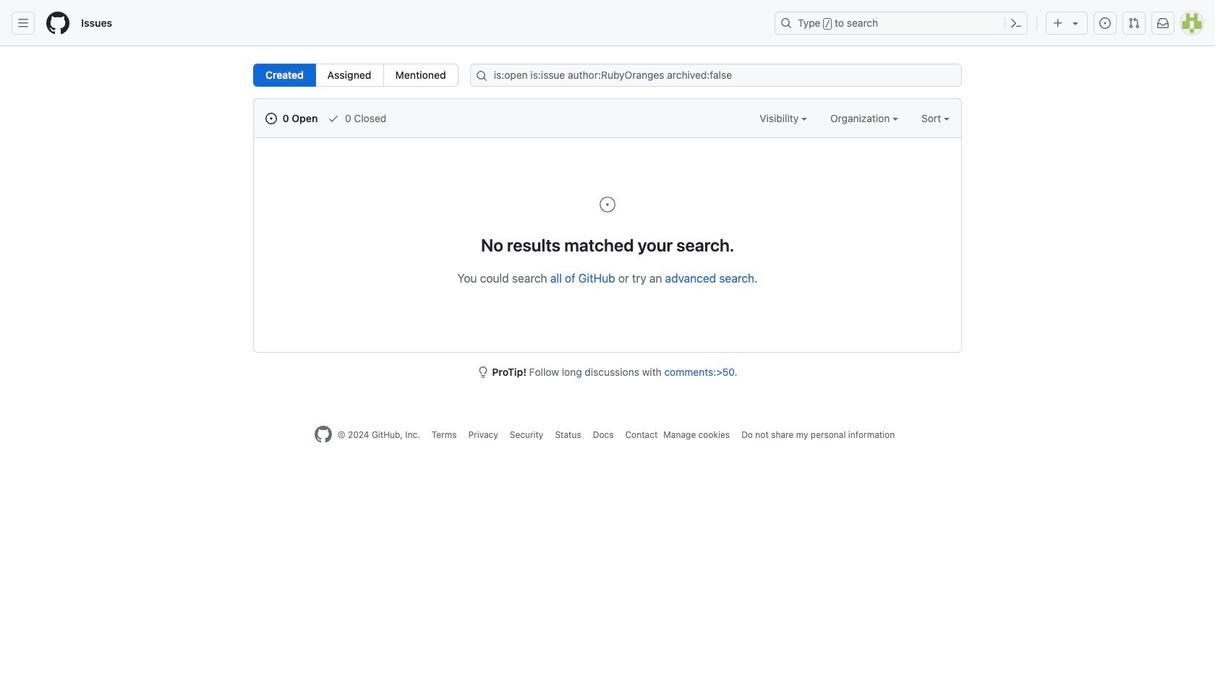 Task type: describe. For each thing, give the bounding box(es) containing it.
1 horizontal spatial homepage image
[[315, 426, 332, 444]]

light bulb image
[[478, 367, 490, 379]]

check image
[[328, 113, 340, 124]]

Search all issues text field
[[470, 64, 963, 87]]

command palette image
[[1011, 17, 1023, 29]]

2 horizontal spatial issue opened image
[[1100, 17, 1112, 29]]

0 horizontal spatial issue opened image
[[266, 113, 277, 124]]



Task type: vqa. For each thing, say whether or not it's contained in the screenshot.
Simplify your development workflow with a GUI element
no



Task type: locate. For each thing, give the bounding box(es) containing it.
0 horizontal spatial homepage image
[[46, 12, 69, 35]]

2 vertical spatial issue opened image
[[599, 196, 617, 214]]

0 vertical spatial issue opened image
[[1100, 17, 1112, 29]]

issues element
[[253, 64, 459, 87]]

0 vertical spatial homepage image
[[46, 12, 69, 35]]

1 vertical spatial issue opened image
[[266, 113, 277, 124]]

1 horizontal spatial issue opened image
[[599, 196, 617, 214]]

issue opened image
[[1100, 17, 1112, 29], [266, 113, 277, 124], [599, 196, 617, 214]]

triangle down image
[[1070, 17, 1082, 29]]

inbox image
[[1158, 17, 1170, 29]]

1 vertical spatial homepage image
[[315, 426, 332, 444]]

git pull request image
[[1129, 17, 1141, 29]]

Issues search field
[[470, 64, 963, 87]]

homepage image
[[46, 12, 69, 35], [315, 426, 332, 444]]

search image
[[476, 70, 488, 82]]



